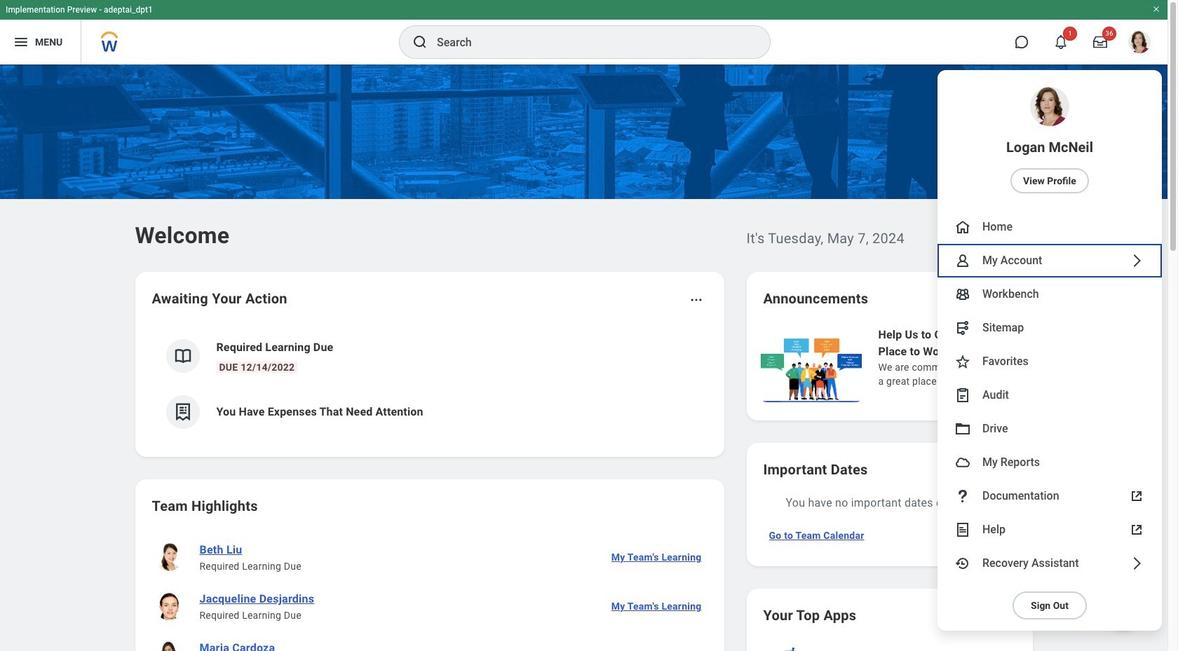 Task type: locate. For each thing, give the bounding box(es) containing it.
Search Workday  search field
[[437, 27, 742, 58]]

1 vertical spatial chevron right image
[[1129, 556, 1146, 572]]

4 menu item from the top
[[938, 278, 1162, 311]]

0 vertical spatial chevron right image
[[1129, 253, 1146, 269]]

list
[[758, 326, 1179, 404], [152, 328, 708, 441], [152, 533, 708, 652]]

user image
[[955, 253, 972, 269]]

book open image
[[172, 346, 193, 367]]

menu item
[[938, 70, 1162, 210], [938, 210, 1162, 244], [938, 244, 1162, 278], [938, 278, 1162, 311], [938, 311, 1162, 345], [938, 345, 1162, 379], [938, 379, 1162, 413], [938, 413, 1162, 446], [938, 446, 1162, 480], [938, 480, 1162, 514], [938, 514, 1162, 547], [938, 547, 1162, 581]]

banner
[[0, 0, 1168, 631]]

paste image
[[955, 387, 972, 404]]

2 chevron right image from the top
[[1129, 556, 1146, 572]]

time image
[[955, 556, 972, 572]]

chevron right image
[[1129, 253, 1146, 269], [1129, 556, 1146, 572]]

status
[[940, 293, 963, 304]]

close environment banner image
[[1153, 5, 1161, 13]]

menu
[[938, 70, 1162, 631]]

chevron right small image
[[998, 292, 1012, 306]]

11 menu item from the top
[[938, 514, 1162, 547]]

3 menu item from the top
[[938, 244, 1162, 278]]

1 chevron right image from the top
[[1129, 253, 1146, 269]]

chevron left small image
[[973, 292, 987, 306]]

main content
[[0, 65, 1179, 652]]

chevron right image for 3rd menu item from the top
[[1129, 253, 1146, 269]]

5 menu item from the top
[[938, 311, 1162, 345]]



Task type: describe. For each thing, give the bounding box(es) containing it.
ext link image
[[1129, 488, 1146, 505]]

2 menu item from the top
[[938, 210, 1162, 244]]

inbox large image
[[1094, 35, 1108, 49]]

search image
[[412, 34, 429, 51]]

dashboard expenses image
[[172, 402, 193, 423]]

1 menu item from the top
[[938, 70, 1162, 210]]

logan mcneil image
[[1129, 31, 1151, 53]]

justify image
[[13, 34, 29, 51]]

12 menu item from the top
[[938, 547, 1162, 581]]

contact card matrix manager image
[[955, 286, 972, 303]]

10 menu item from the top
[[938, 480, 1162, 514]]

notifications large image
[[1054, 35, 1068, 49]]

chevron right image for first menu item from the bottom of the page
[[1129, 556, 1146, 572]]

8 menu item from the top
[[938, 413, 1162, 446]]

6 menu item from the top
[[938, 345, 1162, 379]]

7 menu item from the top
[[938, 379, 1162, 413]]

related actions image
[[689, 293, 703, 307]]

9 menu item from the top
[[938, 446, 1162, 480]]

document image
[[955, 522, 972, 539]]

avatar image
[[955, 455, 972, 471]]

star image
[[955, 354, 972, 370]]

question image
[[955, 488, 972, 505]]

endpoints image
[[955, 320, 972, 337]]

ext link image
[[1129, 522, 1146, 539]]

home image
[[955, 219, 972, 236]]

folder open image
[[955, 421, 972, 438]]



Task type: vqa. For each thing, say whether or not it's contained in the screenshot.
6th cell from the bottom
no



